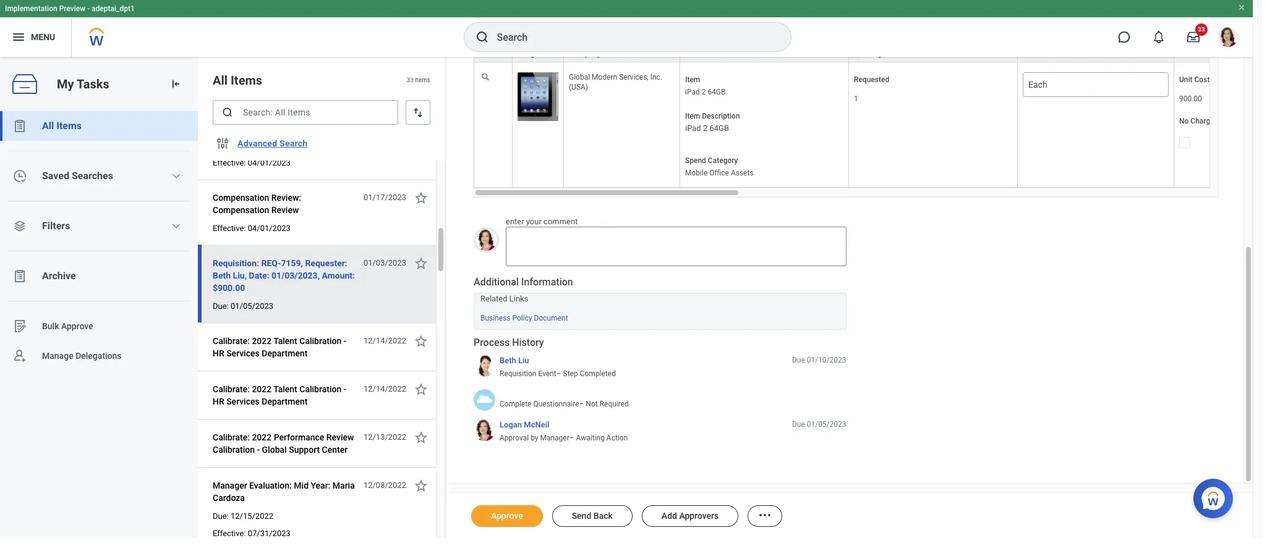 Task type: locate. For each thing, give the bounding box(es) containing it.
effective: 04/01/2023 down the advanced
[[213, 158, 291, 168]]

quantity
[[855, 49, 883, 58]]

2 ipad from the top
[[685, 124, 701, 133]]

approvers
[[679, 511, 719, 521]]

2 due from the top
[[792, 421, 805, 429]]

archive button
[[0, 262, 198, 291]]

0 horizontal spatial –
[[556, 370, 561, 378]]

0 vertical spatial star image
[[414, 190, 429, 205]]

2 down description
[[703, 124, 708, 133]]

logan
[[500, 421, 522, 430]]

0 vertical spatial cost
[[1195, 49, 1211, 58]]

approve button
[[471, 506, 543, 528]]

1 vertical spatial global
[[262, 445, 287, 455]]

cost up 900.00
[[1195, 75, 1210, 84]]

2022 left "performance"
[[252, 433, 272, 443]]

items down my
[[56, 120, 82, 132]]

01/05/2023 inside item list element
[[231, 302, 273, 311]]

my tasks
[[57, 76, 109, 91]]

0 vertical spatial effective:
[[213, 158, 246, 168]]

2 services from the top
[[226, 397, 260, 407]]

due for mcneil
[[792, 421, 805, 429]]

manager inside manager evaluation: mid year: maria cardoza
[[213, 481, 247, 491]]

1 12/14/2022 from the top
[[364, 336, 406, 346]]

1 calibrate: 2022 talent calibration - hr services department button from the top
[[213, 334, 357, 361]]

2 vertical spatial –
[[569, 434, 574, 443]]

item button
[[680, 28, 849, 62]]

2022 up calibrate: 2022 performance review calibration - global support center
[[252, 385, 272, 395]]

33 for 33
[[1198, 26, 1205, 33]]

0 vertical spatial effective: 04/01/2023
[[213, 158, 291, 168]]

saved searches button
[[0, 161, 198, 191]]

clipboard image
[[12, 119, 27, 134]]

0 vertical spatial beth
[[213, 271, 231, 281]]

3 2022 from the top
[[252, 433, 272, 443]]

filters button
[[0, 212, 198, 241]]

close environment banner image
[[1238, 4, 1246, 11]]

2 compensation from the top
[[213, 205, 269, 215]]

–
[[556, 370, 561, 378], [579, 400, 584, 409], [569, 434, 574, 443]]

0 horizontal spatial approve
[[61, 321, 93, 331]]

1 vertical spatial star image
[[414, 256, 429, 271]]

1 vertical spatial cost
[[1195, 75, 1210, 84]]

calibrate: 2022 talent calibration - hr services department button down due: 01/05/2023
[[213, 334, 357, 361]]

ipad
[[685, 88, 700, 96], [685, 124, 701, 133]]

0 vertical spatial services
[[226, 349, 260, 359]]

due: down cardoza
[[213, 512, 229, 521]]

1 vertical spatial 2022
[[252, 385, 272, 395]]

all items right clipboard image
[[42, 120, 82, 132]]

send
[[572, 511, 591, 521]]

1 vertical spatial beth
[[500, 356, 516, 366]]

1 vertical spatial –
[[579, 400, 584, 409]]

unit inside ipad 2 64gb row
[[1179, 75, 1193, 84]]

1 chevron down image from the top
[[172, 171, 181, 181]]

1 services from the top
[[226, 349, 260, 359]]

– left not
[[579, 400, 584, 409]]

1 vertical spatial effective:
[[213, 224, 246, 233]]

2 star image from the top
[[414, 256, 429, 271]]

step
[[563, 370, 578, 378]]

services up calibrate: 2022 performance review calibration - global support center
[[226, 397, 260, 407]]

0 horizontal spatial global
[[262, 445, 287, 455]]

2 12/14/2022 from the top
[[364, 385, 406, 394]]

review
[[271, 205, 299, 215], [326, 433, 354, 443]]

1 horizontal spatial global
[[569, 73, 590, 82]]

manager inside process history region
[[540, 434, 569, 443]]

0 vertical spatial 01/05/2023
[[231, 302, 273, 311]]

all
[[213, 73, 228, 88], [42, 120, 54, 132]]

1 due: from the top
[[213, 302, 229, 311]]

related actions image
[[758, 508, 773, 523]]

star image for requisition: req-7159, requester: beth liu, date: 01/03/2023, amount: $900.00
[[414, 256, 429, 271]]

1 vertical spatial 04/01/2023
[[248, 224, 291, 233]]

3 star image from the top
[[414, 479, 429, 494]]

3 star image from the top
[[414, 430, 429, 445]]

calibrate: inside calibrate: 2022 performance review calibration - global support center
[[213, 433, 250, 443]]

1 vertical spatial approve
[[491, 511, 523, 521]]

approve inside button
[[491, 511, 523, 521]]

advanced search button
[[233, 131, 313, 156]]

unit left of
[[1024, 49, 1037, 58]]

global up (usa)
[[569, 73, 590, 82]]

mobile
[[685, 169, 708, 177]]

ipad up spend
[[685, 124, 701, 133]]

unit inside "popup button"
[[1180, 49, 1193, 58]]

send back button
[[552, 506, 633, 528]]

33 left 'profile logan mcneil' 'image'
[[1198, 26, 1205, 33]]

talent for calibrate: 2022 talent calibration - hr services department button related to second star icon from the bottom
[[274, 385, 297, 395]]

0 vertical spatial items
[[231, 73, 262, 88]]

3 calibrate: from the top
[[213, 433, 250, 443]]

justify image
[[11, 30, 26, 45]]

talent
[[274, 336, 297, 346], [274, 385, 297, 395]]

image
[[518, 49, 539, 58]]

compensation up "requisition:"
[[213, 205, 269, 215]]

33 left items
[[407, 77, 414, 84]]

menu
[[31, 32, 55, 42]]

effective: 04/01/2023 down compensation review: compensation review
[[213, 224, 291, 233]]

0 vertical spatial 2
[[702, 88, 706, 96]]

1 vertical spatial all items
[[42, 120, 82, 132]]

star image right 12/08/2022
[[414, 479, 429, 494]]

calibrate: 2022 talent calibration - hr services department down due: 01/05/2023
[[213, 336, 347, 359]]

calibrate: 2022 talent calibration - hr services department button for second star icon from the bottom
[[213, 382, 357, 409]]

0 vertical spatial department
[[262, 349, 308, 359]]

menu banner
[[0, 0, 1253, 57]]

sort image
[[412, 106, 424, 119]]

related
[[481, 295, 508, 304]]

0 vertical spatial chevron down image
[[172, 171, 181, 181]]

2 up description
[[702, 88, 706, 96]]

0 vertical spatial item
[[686, 49, 701, 58]]

0 vertical spatial calibrate: 2022 talent calibration - hr services department
[[213, 336, 347, 359]]

0 vertical spatial –
[[556, 370, 561, 378]]

2 vertical spatial calibrate:
[[213, 433, 250, 443]]

0 vertical spatial unit cost
[[1180, 49, 1211, 58]]

implementation preview -   adeptai_dpt1
[[5, 4, 135, 13]]

process
[[474, 337, 510, 349]]

effective: up "requisition:"
[[213, 224, 246, 233]]

items
[[231, 73, 262, 88], [56, 120, 82, 132]]

items up search icon
[[231, 73, 262, 88]]

unit up 900.00
[[1179, 75, 1193, 84]]

64gb
[[708, 88, 726, 96], [710, 124, 729, 133]]

1 talent from the top
[[274, 336, 297, 346]]

2 vertical spatial item
[[685, 112, 700, 120]]

services,
[[619, 73, 649, 82]]

year:
[[311, 481, 330, 491]]

manager up cardoza
[[213, 481, 247, 491]]

business policy document
[[481, 314, 568, 323]]

spend
[[685, 156, 706, 165]]

0 horizontal spatial 33
[[407, 77, 414, 84]]

1 horizontal spatial manager
[[540, 434, 569, 443]]

1 vertical spatial ipad
[[685, 124, 701, 133]]

0 vertical spatial manager
[[540, 434, 569, 443]]

all up search icon
[[213, 73, 228, 88]]

1 vertical spatial due
[[792, 421, 805, 429]]

0 vertical spatial 04/01/2023
[[248, 158, 291, 168]]

beth
[[213, 271, 231, 281], [500, 356, 516, 366]]

event
[[538, 370, 556, 378]]

manage
[[42, 351, 73, 361]]

beth up the $900.00
[[213, 271, 231, 281]]

all items up search icon
[[213, 73, 262, 88]]

1 effective: 04/01/2023 from the top
[[213, 158, 291, 168]]

0 vertical spatial talent
[[274, 336, 297, 346]]

charge
[[1191, 117, 1215, 126]]

0 vertical spatial due:
[[213, 302, 229, 311]]

action bar region
[[447, 494, 1253, 539]]

compensation left the review:
[[213, 193, 269, 203]]

calibrate: 2022 talent calibration - hr services department up "performance"
[[213, 385, 347, 407]]

1 vertical spatial compensation
[[213, 205, 269, 215]]

1 vertical spatial review
[[326, 433, 354, 443]]

0 vertical spatial review
[[271, 205, 299, 215]]

evaluation:
[[249, 481, 292, 491]]

effective:
[[213, 158, 246, 168], [213, 224, 246, 233]]

due: for manager evaluation: mid year: maria cardoza
[[213, 512, 229, 521]]

04/01/2023
[[248, 158, 291, 168], [248, 224, 291, 233]]

calibration inside calibrate: 2022 performance review calibration - global support center
[[213, 445, 255, 455]]

star image
[[414, 190, 429, 205], [414, 256, 429, 271], [414, 479, 429, 494]]

Search: All Items text field
[[213, 100, 398, 125]]

0 vertical spatial 12/14/2022
[[364, 336, 406, 346]]

2 vertical spatial 2022
[[252, 433, 272, 443]]

1 vertical spatial 01/05/2023
[[807, 421, 846, 429]]

2 vertical spatial star image
[[414, 430, 429, 445]]

cardoza
[[213, 494, 245, 503]]

2 inside item description ipad 2 64gb
[[703, 124, 708, 133]]

1 vertical spatial 33
[[407, 77, 414, 84]]

modern
[[592, 73, 617, 82]]

1 vertical spatial calibrate:
[[213, 385, 250, 395]]

manager right by
[[540, 434, 569, 443]]

calibrate: 2022 talent calibration - hr services department for calibrate: 2022 talent calibration - hr services department button related to second star icon from the bottom
[[213, 385, 347, 407]]

cost down "inbox large" icon
[[1195, 49, 1211, 58]]

1 horizontal spatial items
[[231, 73, 262, 88]]

0 vertical spatial ipad
[[685, 88, 700, 96]]

0 horizontal spatial all items
[[42, 120, 82, 132]]

1 vertical spatial unit cost
[[1179, 75, 1210, 84]]

requisition: req-7159, requester: beth liu, date: 01/03/2023, amount: $900.00 button
[[213, 256, 357, 296]]

2 calibrate: 2022 talent calibration - hr services department button from the top
[[213, 382, 357, 409]]

calibrate: 2022 talent calibration - hr services department for calibrate: 2022 talent calibration - hr services department button corresponding to 3rd star icon from the bottom of the item list element
[[213, 336, 347, 359]]

04/01/2023 down advanced search
[[248, 158, 291, 168]]

profile logan mcneil image
[[1218, 27, 1238, 50]]

0 horizontal spatial beth
[[213, 271, 231, 281]]

33 inside button
[[1198, 26, 1205, 33]]

perspective image
[[12, 219, 27, 234]]

01/17/2023
[[364, 193, 406, 202]]

unit cost up 900.00
[[1179, 75, 1210, 84]]

global inside the global modern services, inc. (usa)
[[569, 73, 590, 82]]

1 2022 from the top
[[252, 336, 272, 346]]

0 vertical spatial calibrate: 2022 talent calibration - hr services department button
[[213, 334, 357, 361]]

64gb up description
[[708, 88, 726, 96]]

1 horizontal spatial 33
[[1198, 26, 1205, 33]]

1 calibrate: from the top
[[213, 336, 250, 346]]

04/01/2023 down compensation review: compensation review
[[248, 224, 291, 233]]

1 horizontal spatial approve
[[491, 511, 523, 521]]

links
[[510, 295, 528, 304]]

0 vertical spatial star image
[[414, 334, 429, 349]]

0 horizontal spatial manager
[[213, 481, 247, 491]]

1 vertical spatial calibrate: 2022 talent calibration - hr services department button
[[213, 382, 357, 409]]

12/14/2022
[[364, 336, 406, 346], [364, 385, 406, 394]]

0 vertical spatial due
[[792, 356, 805, 365]]

history
[[512, 337, 544, 349]]

1 04/01/2023 from the top
[[248, 158, 291, 168]]

review for compensation review: compensation review
[[271, 205, 299, 215]]

unit down "inbox large" icon
[[1180, 49, 1193, 58]]

33 inside item list element
[[407, 77, 414, 84]]

chevron down image inside saved searches dropdown button
[[172, 171, 181, 181]]

document
[[534, 314, 568, 323]]

assets
[[731, 169, 754, 177]]

business
[[481, 314, 511, 323]]

additional information region
[[474, 276, 846, 330]]

1 due from the top
[[792, 356, 805, 365]]

line column header
[[474, 28, 513, 63]]

review inside calibrate: 2022 performance review calibration - global support center
[[326, 433, 354, 443]]

due 01/05/2023
[[792, 421, 846, 429]]

-
[[87, 4, 90, 13], [344, 336, 347, 346], [344, 385, 347, 395], [257, 445, 260, 455]]

1 horizontal spatial 01/05/2023
[[807, 421, 846, 429]]

1 vertical spatial 2
[[703, 124, 708, 133]]

unit of measure column header
[[1018, 28, 1175, 63]]

search
[[280, 139, 308, 148]]

due for liu
[[792, 356, 805, 365]]

star image right the 01/03/2023
[[414, 256, 429, 271]]

1 horizontal spatial beth
[[500, 356, 516, 366]]

due: down the $900.00
[[213, 302, 229, 311]]

1 vertical spatial due:
[[213, 512, 229, 521]]

spend category mobile office assets
[[685, 156, 754, 177]]

– left awaiting
[[569, 434, 574, 443]]

beth left liu
[[500, 356, 516, 366]]

due
[[792, 356, 805, 365], [792, 421, 805, 429]]

rename image
[[12, 319, 27, 334]]

2 horizontal spatial –
[[579, 400, 584, 409]]

0 vertical spatial global
[[569, 73, 590, 82]]

review up center
[[326, 433, 354, 443]]

0 vertical spatial approve
[[61, 321, 93, 331]]

0 horizontal spatial items
[[56, 120, 82, 132]]

2022
[[252, 336, 272, 346], [252, 385, 272, 395], [252, 433, 272, 443]]

1 vertical spatial manager
[[213, 481, 247, 491]]

list
[[0, 111, 198, 371]]

due: for requisition: req-7159, requester: beth liu, date: 01/03/2023, amount: $900.00
[[213, 302, 229, 311]]

1 vertical spatial all
[[42, 120, 54, 132]]

ipad up item description ipad 2 64gb
[[685, 88, 700, 96]]

mobile office assets element
[[685, 166, 754, 177]]

unit for "unit of measure" popup button
[[1024, 49, 1037, 58]]

1 horizontal spatial review
[[326, 433, 354, 443]]

awaiting
[[576, 434, 605, 443]]

star image for manager evaluation: mid year: maria cardoza
[[414, 479, 429, 494]]

global down "performance"
[[262, 445, 287, 455]]

saved
[[42, 170, 69, 182]]

row
[[474, 28, 1262, 63]]

all items inside "button"
[[42, 120, 82, 132]]

unit inside popup button
[[1024, 49, 1037, 58]]

1 vertical spatial calibrate: 2022 talent calibration - hr services department
[[213, 385, 347, 407]]

– left step
[[556, 370, 561, 378]]

unit for unit cost "popup button"
[[1180, 49, 1193, 58]]

2 due: from the top
[[213, 512, 229, 521]]

review down the review:
[[271, 205, 299, 215]]

0 vertical spatial 2022
[[252, 336, 272, 346]]

unit cost down "inbox large" icon
[[1180, 49, 1211, 58]]

0 vertical spatial 64gb
[[708, 88, 726, 96]]

star image
[[414, 334, 429, 349], [414, 382, 429, 397], [414, 430, 429, 445]]

1 vertical spatial 64gb
[[710, 124, 729, 133]]

1 vertical spatial department
[[262, 397, 308, 407]]

1 horizontal spatial all items
[[213, 73, 262, 88]]

1 vertical spatial talent
[[274, 385, 297, 395]]

0 vertical spatial calibrate:
[[213, 336, 250, 346]]

01/05/2023 inside process history region
[[807, 421, 846, 429]]

support
[[289, 445, 320, 455]]

1 vertical spatial effective: 04/01/2023
[[213, 224, 291, 233]]

2 chevron down image from the top
[[172, 221, 181, 231]]

2 calibrate: 2022 talent calibration - hr services department from the top
[[213, 385, 347, 407]]

0 vertical spatial hr
[[213, 349, 224, 359]]

2 vertical spatial star image
[[414, 479, 429, 494]]

compensation
[[213, 193, 269, 203], [213, 205, 269, 215]]

calibrate: 2022 talent calibration - hr services department button up "performance"
[[213, 382, 357, 409]]

1 vertical spatial chevron down image
[[172, 221, 181, 231]]

64gb down description
[[710, 124, 729, 133]]

1 vertical spatial services
[[226, 397, 260, 407]]

cost inside ipad 2 64gb row
[[1195, 75, 1210, 84]]

1 vertical spatial star image
[[414, 382, 429, 397]]

enter
[[506, 217, 524, 226]]

hr
[[213, 349, 224, 359], [213, 397, 224, 407]]

1 vertical spatial 12/14/2022
[[364, 385, 406, 394]]

advanced search
[[237, 139, 308, 148]]

items
[[415, 77, 430, 84]]

1 vertical spatial hr
[[213, 397, 224, 407]]

2 hr from the top
[[213, 397, 224, 407]]

2 talent from the top
[[274, 385, 297, 395]]

unit
[[1024, 49, 1037, 58], [1180, 49, 1193, 58], [1179, 75, 1193, 84]]

12/14/2022 for calibrate: 2022 talent calibration - hr services department button corresponding to 3rd star icon from the bottom of the item list element
[[364, 336, 406, 346]]

900.00
[[1179, 95, 1202, 103]]

0 horizontal spatial 01/05/2023
[[231, 302, 273, 311]]

unit cost inside "popup button"
[[1180, 49, 1211, 58]]

review inside compensation review: compensation review
[[271, 205, 299, 215]]

0 horizontal spatial review
[[271, 205, 299, 215]]

all right clipboard image
[[42, 120, 54, 132]]

requester:
[[305, 259, 347, 268]]

2022 down due: 01/05/2023
[[252, 336, 272, 346]]

requisition event – step completed
[[500, 370, 616, 378]]

clipboard image
[[12, 269, 27, 284]]

1 star image from the top
[[414, 190, 429, 205]]

tasks
[[77, 76, 109, 91]]

0 vertical spatial all items
[[213, 73, 262, 88]]

12/08/2022
[[364, 481, 406, 490]]

effective: 04/01/2023
[[213, 158, 291, 168], [213, 224, 291, 233]]

1 ipad from the top
[[685, 88, 700, 96]]

star image right 01/17/2023
[[414, 190, 429, 205]]

approve inside list
[[61, 321, 93, 331]]

0 vertical spatial all
[[213, 73, 228, 88]]

services down due: 01/05/2023
[[226, 349, 260, 359]]

effective: down configure icon
[[213, 158, 246, 168]]

0 vertical spatial compensation
[[213, 193, 269, 203]]

chevron down image
[[172, 171, 181, 181], [172, 221, 181, 231]]

list containing all items
[[0, 111, 198, 371]]

1 horizontal spatial all
[[213, 73, 228, 88]]

performance
[[274, 433, 324, 443]]

all inside "button"
[[42, 120, 54, 132]]

send back
[[572, 511, 613, 521]]

0 horizontal spatial all
[[42, 120, 54, 132]]

1 calibrate: 2022 talent calibration - hr services department from the top
[[213, 336, 347, 359]]

2 vertical spatial calibration
[[213, 445, 255, 455]]

- inside menu 'banner'
[[87, 4, 90, 13]]



Task type: describe. For each thing, give the bounding box(es) containing it.
compensation review: compensation review
[[213, 193, 301, 215]]

due 01/10/2023
[[792, 356, 846, 365]]

searches
[[72, 170, 113, 182]]

01/05/2023 for due 01/05/2023
[[807, 421, 846, 429]]

$900.00
[[213, 283, 245, 293]]

enter your comment text field
[[506, 227, 846, 267]]

delegations
[[76, 351, 122, 361]]

quantity button
[[849, 28, 1017, 62]]

enter your comment
[[506, 217, 578, 226]]

archive
[[42, 270, 76, 282]]

2 department from the top
[[262, 397, 308, 407]]

item list element
[[198, 57, 447, 539]]

search image
[[475, 30, 490, 45]]

12/13/2022
[[364, 433, 406, 442]]

– for complete questionnaire
[[579, 400, 584, 409]]

add
[[662, 511, 677, 521]]

user plus image
[[12, 349, 27, 364]]

2 calibrate: from the top
[[213, 385, 250, 395]]

2 effective: from the top
[[213, 224, 246, 233]]

calibrate: 2022 performance review calibration - global support center button
[[213, 430, 357, 458]]

2 04/01/2023 from the top
[[248, 224, 291, 233]]

beth inside beth liu button
[[500, 356, 516, 366]]

requested element
[[854, 87, 1009, 104]]

1 horizontal spatial –
[[569, 434, 574, 443]]

manage delegations
[[42, 351, 122, 361]]

process history
[[474, 337, 544, 349]]

not
[[586, 400, 598, 409]]

item inside popup button
[[686, 49, 701, 58]]

1 vertical spatial item
[[685, 75, 700, 84]]

1 compensation from the top
[[213, 193, 269, 203]]

mid
[[294, 481, 309, 491]]

inc.
[[650, 73, 662, 82]]

saved searches
[[42, 170, 113, 182]]

1 vertical spatial calibration
[[299, 385, 342, 395]]

preview
[[59, 4, 85, 13]]

7159,
[[281, 259, 303, 268]]

manager evaluation: mid year: maria cardoza button
[[213, 479, 357, 506]]

beth inside requisition: req-7159, requester: beth liu, date: 01/03/2023, amount: $900.00
[[213, 271, 231, 281]]

1 hr from the top
[[213, 349, 224, 359]]

01/03/2023,
[[271, 271, 320, 281]]

your
[[526, 217, 542, 226]]

review for calibrate: 2022 performance review calibration - global support center
[[326, 433, 354, 443]]

services for calibrate: 2022 talent calibration - hr services department button related to second star icon from the bottom
[[226, 397, 260, 407]]

approval by manager – awaiting action
[[500, 434, 628, 443]]

ipad 2 64gb row
[[474, 62, 1262, 188]]

12/14/2022 for calibrate: 2022 talent calibration - hr services department button related to second star icon from the bottom
[[364, 385, 406, 394]]

2022 inside calibrate: 2022 performance review calibration - global support center
[[252, 433, 272, 443]]

requested
[[854, 75, 890, 84]]

category
[[708, 156, 738, 165]]

transformation import image
[[169, 78, 182, 90]]

company column header
[[564, 28, 680, 63]]

search image
[[221, 106, 234, 119]]

cost inside "popup button"
[[1195, 49, 1211, 58]]

clock check image
[[12, 169, 27, 184]]

global modern services, inc. (usa)
[[569, 73, 662, 91]]

bulk
[[42, 321, 59, 331]]

add approvers button
[[642, 506, 739, 528]]

by
[[531, 434, 538, 443]]

1 department from the top
[[262, 349, 308, 359]]

manage delegations link
[[0, 341, 198, 371]]

1
[[854, 95, 858, 103]]

amount:
[[322, 271, 355, 281]]

star image for compensation review: compensation review
[[414, 190, 429, 205]]

items inside item list element
[[231, 73, 262, 88]]

0 vertical spatial calibration
[[299, 336, 342, 346]]

2 2022 from the top
[[252, 385, 272, 395]]

due: 01/05/2023
[[213, 302, 273, 311]]

calibrate: 2022 talent calibration - hr services department button for 3rd star icon from the bottom of the item list element
[[213, 334, 357, 361]]

services for calibrate: 2022 talent calibration - hr services department button corresponding to 3rd star icon from the bottom of the item list element
[[226, 349, 260, 359]]

add approvers
[[662, 511, 719, 521]]

– for requisition event
[[556, 370, 561, 378]]

manager evaluation: mid year: maria cardoza
[[213, 481, 355, 503]]

image button
[[513, 28, 563, 62]]

unit cost inside ipad 2 64gb row
[[1179, 75, 1210, 84]]

notifications large image
[[1153, 31, 1165, 43]]

liu,
[[233, 271, 247, 281]]

- inside calibrate: 2022 performance review calibration - global support center
[[257, 445, 260, 455]]

calibrate: 2022 performance review calibration - global support center
[[213, 433, 354, 455]]

1 effective: from the top
[[213, 158, 246, 168]]

chevron down image for filters
[[172, 221, 181, 231]]

no
[[1179, 117, 1189, 126]]

maria
[[333, 481, 355, 491]]

requisition:
[[213, 259, 259, 268]]

review:
[[271, 193, 301, 203]]

requisition
[[500, 370, 537, 378]]

ipad 2 64gb element
[[685, 85, 726, 96]]

ipad inside item description ipad 2 64gb
[[685, 124, 701, 133]]

logan mcneil
[[500, 421, 549, 430]]

employee's photo (logan mcneil) image
[[474, 227, 499, 253]]

1 star image from the top
[[414, 334, 429, 349]]

business policy document link
[[481, 312, 568, 323]]

adeptai_dpt1
[[92, 4, 135, 13]]

unit of measure
[[1024, 49, 1076, 58]]

my
[[57, 76, 74, 91]]

menu button
[[0, 17, 71, 57]]

advanced
[[237, 139, 277, 148]]

item inside item description ipad 2 64gb
[[685, 112, 700, 120]]

all items inside item list element
[[213, 73, 262, 88]]

chevron down image for saved searches
[[172, 171, 181, 181]]

comment
[[544, 217, 578, 226]]

company
[[570, 49, 601, 58]]

2 effective: 04/01/2023 from the top
[[213, 224, 291, 233]]

unit cost button
[[1175, 28, 1262, 62]]

logan mcneil button
[[500, 420, 549, 431]]

2 inside the ipad 2 64gb element
[[702, 88, 706, 96]]

line button
[[474, 28, 512, 62]]

all inside item list element
[[213, 73, 228, 88]]

unit cost element
[[1179, 87, 1262, 104]]

row containing line
[[474, 28, 1262, 63]]

64gb inside item description ipad 2 64gb
[[710, 124, 729, 133]]

configure image
[[215, 136, 230, 151]]

01/05/2023 for due: 01/05/2023
[[231, 302, 273, 311]]

33 button
[[1180, 24, 1208, 51]]

01/10/2023
[[807, 356, 846, 365]]

(usa)
[[569, 83, 588, 91]]

completed
[[580, 370, 616, 378]]

center
[[322, 445, 348, 455]]

inbox large image
[[1187, 31, 1200, 43]]

unit of measure button
[[1018, 28, 1174, 62]]

global inside calibrate: 2022 performance review calibration - global support center
[[262, 445, 287, 455]]

2 star image from the top
[[414, 382, 429, 397]]

33 for 33 items
[[407, 77, 414, 84]]

policy
[[512, 314, 532, 323]]

additional
[[474, 276, 519, 288]]

back
[[594, 511, 613, 521]]

12/15/2022
[[231, 512, 273, 521]]

my tasks element
[[0, 57, 198, 539]]

bulk approve
[[42, 321, 93, 331]]

talent for calibrate: 2022 talent calibration - hr services department button corresponding to 3rd star icon from the bottom of the item list element
[[274, 336, 297, 346]]

items inside "button"
[[56, 120, 82, 132]]

implementation
[[5, 4, 57, 13]]

line
[[480, 49, 494, 58]]

33 items
[[407, 77, 430, 84]]

company button
[[564, 28, 680, 62]]

no charge
[[1179, 117, 1215, 126]]

global modern services, inc. (usa) element
[[569, 70, 662, 91]]

additional information
[[474, 276, 573, 288]]

Search Workday  search field
[[497, 24, 765, 51]]

image column header
[[513, 28, 564, 63]]

mcneil
[[524, 421, 549, 430]]

process history region
[[474, 336, 846, 448]]



Task type: vqa. For each thing, say whether or not it's contained in the screenshot.
Do Not Track 'element'
no



